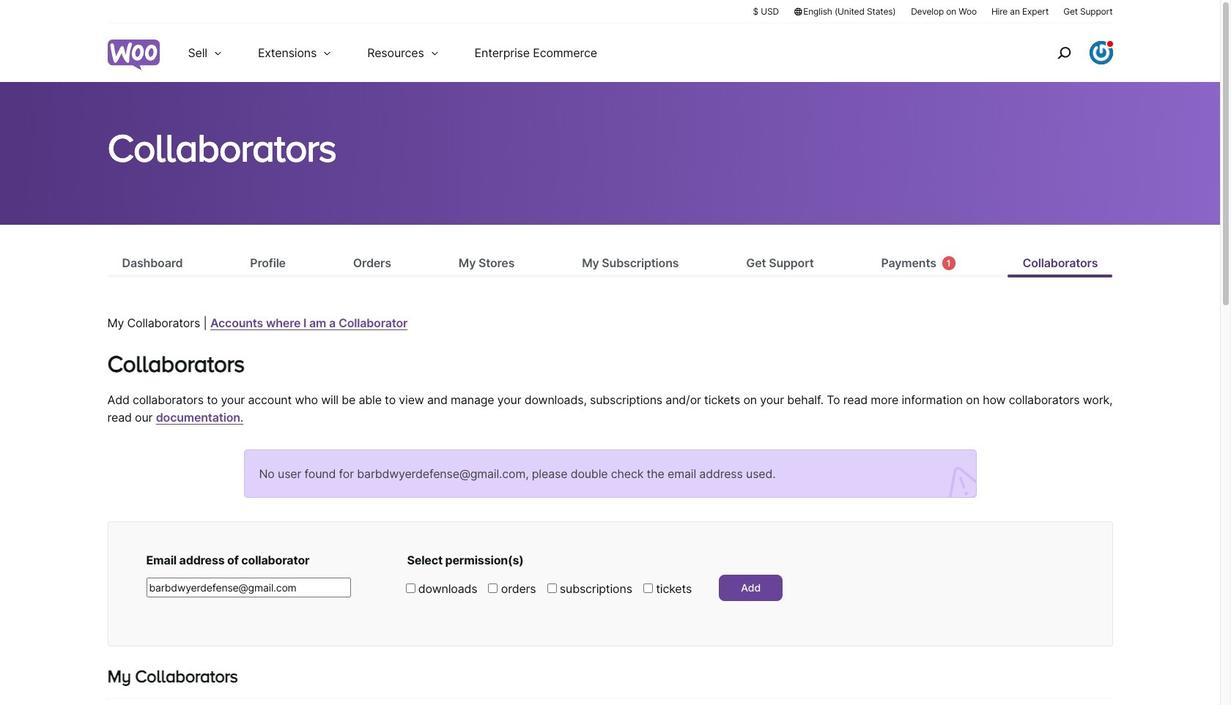 Task type: vqa. For each thing, say whether or not it's contained in the screenshot.
'Open account menu' image
yes



Task type: locate. For each thing, give the bounding box(es) containing it.
service navigation menu element
[[1026, 29, 1113, 77]]

search image
[[1052, 41, 1075, 64]]

None checkbox
[[406, 584, 415, 594], [643, 584, 653, 594], [406, 584, 415, 594], [643, 584, 653, 594]]

None checkbox
[[488, 584, 498, 594], [547, 584, 557, 594], [488, 584, 498, 594], [547, 584, 557, 594]]



Task type: describe. For each thing, give the bounding box(es) containing it.
open account menu image
[[1089, 41, 1113, 64]]



